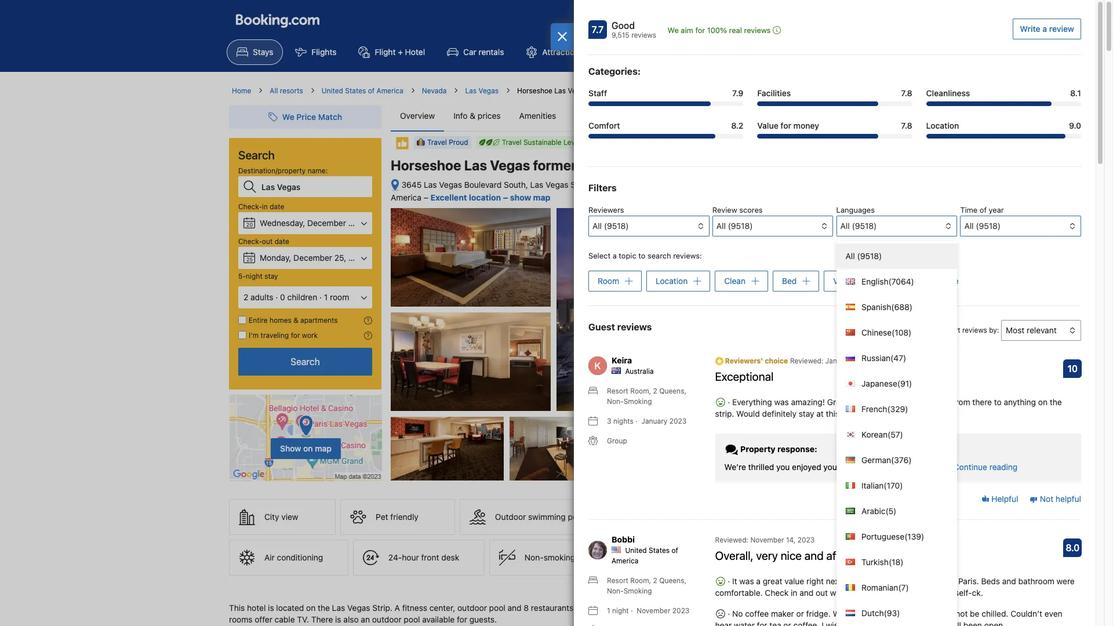 Task type: vqa. For each thing, say whether or not it's contained in the screenshot.


Task type: locate. For each thing, give the bounding box(es) containing it.
bally's up vegas,
[[591, 157, 634, 173]]

enjoyed
[[793, 463, 822, 472]]

0 vertical spatial the
[[799, 266, 813, 275]]

to right topic
[[639, 251, 646, 261]]

property
[[721, 16, 758, 26]]

were inside it was a great value right next door to our conference at the paris. beds and bathroom were comfortable. check in and out we're east even with …
[[797, 275, 814, 284]]

show inside show more button
[[918, 276, 938, 286]]

(9518) for time of year
[[977, 221, 1002, 231]]

states down "flight + hotel" link
[[345, 86, 366, 95]]

0 vertical spatial show
[[918, 276, 938, 286]]

comfort 8.2 meter
[[589, 134, 744, 139]]

had down could
[[933, 621, 947, 627]]

show inside search section
[[280, 444, 301, 453]]

0 vertical spatial value
[[775, 257, 794, 266]]

reviews inside button
[[745, 26, 771, 35]]

check- for in
[[238, 202, 262, 211]]

1 horizontal spatial location
[[927, 121, 960, 131]]

stay down monday,
[[265, 272, 278, 281]]

of inside the united states of america
[[672, 547, 679, 555]]

1 vertical spatial next
[[827, 577, 843, 587]]

stay
[[265, 272, 278, 281], [799, 409, 815, 419]]

0 horizontal spatial night
[[246, 272, 263, 281]]

0 vertical spatial excellent
[[431, 192, 467, 202]]

was right -
[[889, 398, 903, 407]]

2023 for reviewed: january 6, 2023
[[862, 357, 879, 366]]

stay inside everything was amazing! great location - was easy to walk from there to anything on the strip. would definitely stay at this place again.
[[799, 409, 815, 419]]

select
[[589, 251, 611, 261]]

0 vertical spatial stay
[[265, 272, 278, 281]]

baggage storage button
[[743, 540, 867, 576]]

1 vertical spatial united states of america
[[770, 325, 852, 334]]

conference inside it was a great value right next door to our conference at the paris. beds and bathroom were comfortable. check in and out we're east even with unexpected self-ck.
[[889, 577, 931, 587]]

value inside it was a great value right next door to our conference at the paris. beds and bathroom were comfortable. check in and out we're east even with …
[[775, 257, 794, 266]]

0 vertical spatial reviewed:
[[791, 357, 824, 366]]

facilities 7.8 meter
[[758, 102, 913, 106]]

center,
[[430, 603, 456, 613]]

reviews:
[[674, 251, 703, 261]]

america
[[377, 86, 404, 95], [391, 192, 422, 202], [825, 325, 852, 334], [612, 557, 639, 566]]

night inside list of reviews region
[[613, 607, 629, 616]]

the right wish
[[846, 621, 858, 627]]

beds for unexpected
[[982, 577, 1001, 587]]

0 vertical spatial comfortable.
[[726, 284, 771, 293]]

guest for guest reviews (9,515)
[[707, 111, 729, 121]]

show on map
[[280, 444, 332, 453]]

1 horizontal spatial east
[[853, 589, 869, 598]]

good 9,515 reviews up it was a great value right next door to our conference at the paris. beds and bathroom were comfortable. check in and out we're east even with …
[[788, 222, 833, 241]]

search section
[[225, 96, 386, 482]]

all (9518) button for review scores
[[713, 216, 834, 237]]

guest for guest reviews
[[589, 322, 616, 333]]

0 vertical spatial check-
[[238, 202, 262, 211]]

1 vertical spatial excellent
[[721, 356, 758, 366]]

9.0 down 8.1
[[1070, 121, 1082, 131]]

0 horizontal spatial 2
[[244, 292, 249, 302]]

1 right the are
[[607, 607, 611, 616]]

wifi in all areas button
[[626, 500, 756, 536]]

1 horizontal spatial the
[[846, 621, 858, 627]]

view
[[834, 276, 852, 286]]

bathroom inside it was a great value right next door to our conference at the paris. beds and bathroom were comfortable. check in and out we're east even with …
[[761, 275, 795, 284]]

guest
[[707, 111, 729, 121], [589, 322, 616, 333]]

it inside it was a great value right next door to our conference at the paris. beds and bathroom were comfortable. check in and out we're east even with …
[[726, 257, 731, 266]]

1 vertical spatial 7.7
[[841, 226, 852, 236]]

0 horizontal spatial good
[[612, 20, 635, 31]]

3 all (9518) button from the left
[[837, 216, 958, 237]]

1 check- from the top
[[238, 202, 262, 211]]

1 horizontal spatial at
[[817, 409, 824, 419]]

1 all (9518) button from the left
[[589, 216, 710, 237]]

0 horizontal spatial excellent
[[431, 192, 467, 202]]

· left 0
[[276, 292, 278, 302]]

at inside everything was amazing! great location - was easy to walk from there to anything on the strip. would definitely stay at this place again.
[[817, 409, 824, 419]]

friendly
[[391, 512, 419, 522]]

out for it was a great value right next door to our conference at the paris. beds and bathroom were comfortable. check in and out we're east even with unexpected self-ck.
[[816, 589, 829, 598]]

20,
[[349, 218, 360, 228]]

great inside it was a great value right next door to our conference at the paris. beds and bathroom were comfortable. check in and out we're east even with unexpected self-ck.
[[763, 577, 783, 587]]

(9518) down review scores
[[729, 221, 753, 231]]

1 vertical spatial january
[[642, 417, 668, 426]]

we're
[[726, 293, 745, 302], [831, 589, 851, 598]]

strip.
[[373, 603, 393, 613]]

at inside it was a great value right next door to our conference at the paris. beds and bathroom were comfortable. check in and out we're east even with …
[[790, 266, 797, 275]]

all (9518) button for languages
[[837, 216, 958, 237]]

america inside 3645 las vegas boulevard south, las vegas strip, las vegas, nv 89109, united states of america
[[391, 192, 422, 202]]

0 vertical spatial good
[[612, 20, 635, 31]]

to down turkish
[[864, 577, 872, 587]]

guest up keira in the bottom right of the page
[[589, 322, 616, 333]]

0 vertical spatial formerly
[[590, 86, 618, 95]]

helpful button
[[982, 494, 1019, 505]]

at for …
[[790, 266, 797, 275]]

definitely
[[763, 409, 797, 419]]

1 horizontal spatial november
[[751, 536, 785, 545]]

we're for …
[[726, 293, 745, 302]]

the inside everything was amazing! great location - was easy to walk from there to anything on the strip. would definitely stay at this place again.
[[1051, 398, 1063, 407]]

(9518) down reviewers
[[604, 221, 629, 231]]

at left this
[[817, 409, 824, 419]]

for inside search section
[[291, 331, 300, 340]]

scored 7.7 element right close image on the right of page
[[589, 20, 607, 39]]

formerly for horseshoe las vegas formerly bally's (resort) (usa) deals
[[590, 86, 618, 95]]

money
[[794, 121, 820, 131]]

0 horizontal spatial even
[[764, 293, 781, 302]]

1 horizontal spatial paris.
[[959, 577, 980, 587]]

check up caesars entertainment image
[[765, 589, 789, 598]]

was inside it was a great value right next door to our conference at the paris. beds and bathroom were comfortable. check in and out we're east even with unexpected self-ck.
[[740, 577, 755, 587]]

great down scores
[[755, 257, 773, 266]]

were inside it was a great value right next door to our conference at the paris. beds and bathroom were comfortable. check in and out we're east even with unexpected self-ck.
[[1058, 577, 1076, 587]]

date
[[270, 202, 284, 211], [275, 237, 289, 246]]

states up review
[[705, 180, 729, 190]]

booking.com image
[[236, 14, 320, 28]]

east inside it was a great value right next door to our conference at the paris. beds and bathroom were comfortable. check in and out we're east even with …
[[747, 293, 762, 302]]

america up reviewed: january 6, 2023
[[825, 325, 852, 334]]

0 horizontal spatial is
[[268, 603, 274, 613]]

1 vertical spatial door
[[845, 577, 862, 587]]

door inside it was a great value right next door to our conference at the paris. beds and bathroom were comfortable. check in and out we're east even with …
[[831, 257, 847, 266]]

date up monday,
[[275, 237, 289, 246]]

0 horizontal spatial formerly
[[533, 157, 588, 173]]

1 horizontal spatial –
[[503, 192, 508, 202]]

to for everything was amazing! great location - was easy to walk from there to anything on the strip. would definitely stay at this place again.
[[925, 398, 932, 407]]

great inside it was a great value right next door to our conference at the paris. beds and bathroom were comfortable. check in and out we're east even with …
[[755, 257, 773, 266]]

0 vertical spatial bathroom
[[761, 275, 795, 284]]

with inside it was a great value right next door to our conference at the paris. beds and bathroom were comfortable. check in and out we're east even with …
[[783, 293, 798, 302]]

entire
[[249, 316, 268, 325]]

travel
[[502, 138, 522, 147]]

night for 1
[[613, 607, 629, 616]]

search button
[[238, 348, 372, 376]]

1 horizontal spatial guest
[[707, 111, 729, 121]]

a inside button
[[1043, 24, 1048, 34]]

even inside it was a great value right next door to our conference at the paris. beds and bathroom were comfortable. check in and out we're east even with unexpected self-ck.
[[871, 589, 889, 598]]

1 horizontal spatial or
[[797, 609, 805, 619]]

pool inside no coffee maker or fridge. we had leftover salad that could not be chilled. couldn't even hear water for tea or coffee. i wish the pool and/or jacuzzi had still been open.
[[860, 621, 876, 627]]

resorts
[[280, 86, 303, 95]]

to for it was a great value right next door to our conference at the paris. beds and bathroom were comfortable. check in and out we're east even with unexpected self-ck.
[[864, 577, 872, 587]]

2
[[583, 138, 587, 147], [244, 292, 249, 302]]

was up the "definitely"
[[775, 398, 790, 407]]

we're
[[725, 463, 747, 472]]

check- for out
[[238, 237, 262, 246]]

horseshoe for horseshoe las vegas formerly bally's (resort) (usa) deals
[[518, 86, 553, 95]]

bally's for horseshoe las vegas formerly bally's (resort) (usa) deals
[[620, 86, 641, 95]]

all down the languages
[[841, 221, 850, 231]]

1 vertical spatial paris.
[[959, 577, 980, 587]]

20
[[246, 222, 253, 228]]

check-out date
[[238, 237, 289, 246]]

0 vertical spatial 7.8
[[902, 88, 913, 98]]

(9518) up 'english' at right
[[858, 251, 883, 261]]

united states of america inside list of reviews region
[[612, 547, 679, 566]]

write a review
[[1021, 24, 1075, 34]]

next inside it was a great value right next door to our conference at the paris. beds and bathroom were comfortable. check in and out we're east even with unexpected self-ck.
[[827, 577, 843, 587]]

1 horizontal spatial 2
[[583, 138, 587, 147]]

our for unexpected
[[874, 577, 887, 587]]

states
[[345, 86, 366, 95], [705, 180, 729, 190], [794, 325, 814, 334], [649, 547, 670, 555]]

in inside it was a great value right next door to our conference at the paris. beds and bathroom were comfortable. check in and out we're east even with unexpected self-ck.
[[791, 589, 798, 598]]

all (9518) button down scores
[[713, 216, 834, 237]]

0 vertical spatial location
[[469, 192, 501, 202]]

previous image
[[713, 277, 720, 284]]

las right 3645
[[424, 180, 437, 190]]

conference for …
[[749, 266, 788, 275]]

out up monday,
[[262, 237, 273, 246]]

0 vertical spatial guest
[[707, 111, 729, 121]]

0 horizontal spatial 7.7
[[592, 24, 604, 35]]

scored 7.7 element
[[589, 20, 607, 39], [837, 222, 856, 240]]

of inside filter reviews region
[[980, 205, 988, 215]]

house rules link
[[566, 101, 629, 131]]

1 horizontal spatial all (9518) button
[[713, 216, 834, 237]]

·
[[276, 292, 278, 302], [320, 292, 322, 302], [726, 398, 733, 407], [636, 417, 638, 426], [726, 577, 733, 587], [631, 607, 633, 616], [726, 609, 733, 619]]

outdoor right the center,
[[458, 603, 487, 613]]

0 vertical spatial out
[[262, 237, 273, 246]]

for inside this hotel is located on the las vegas strip. a fitness center, outdoor pool and 8 restaurants are included. the rooms offer cable tv. there is also an outdoor pool available for guests
[[457, 615, 468, 625]]

door inside it was a great value right next door to our conference at the paris. beds and bathroom were comfortable. check in and out we're east even with unexpected self-ck.
[[845, 577, 862, 587]]

bathroom up couldn't
[[1019, 577, 1055, 587]]

check for it was a great value right next door to our conference at the paris. beds and bathroom were comfortable. check in and out we're east even with unexpected self-ck.
[[765, 589, 789, 598]]

out inside it was a great value right next door to our conference at the paris. beds and bathroom were comfortable. check in and out we're east even with …
[[820, 284, 832, 293]]

would
[[737, 409, 761, 419]]

1 vertical spatial search
[[291, 357, 320, 367]]

we up wish
[[833, 609, 845, 619]]

all down time
[[965, 221, 974, 231]]

1 vertical spatial date
[[275, 237, 289, 246]]

good
[[612, 20, 635, 31], [809, 222, 833, 232]]

check inside it was a great value right next door to our conference at the paris. beds and bathroom were comfortable. check in and out we're east even with …
[[773, 284, 795, 293]]

for
[[696, 26, 706, 35], [781, 121, 792, 131], [291, 331, 300, 340], [457, 615, 468, 625], [758, 621, 768, 627]]

1 vertical spatial rated good element
[[721, 220, 833, 234]]

0 vertical spatial 2
[[583, 138, 587, 147]]

2 horizontal spatial the
[[1051, 398, 1063, 407]]

there
[[311, 615, 333, 625]]

9,515 up "airport"
[[612, 31, 630, 39]]

show on map button
[[229, 395, 383, 482], [271, 438, 341, 459]]

amenities
[[520, 111, 557, 121]]

next image
[[857, 277, 864, 284]]

0 horizontal spatial bathroom
[[761, 275, 795, 284]]

reviewed: january 6, 2023
[[791, 357, 879, 366]]

7.7
[[592, 24, 604, 35], [841, 226, 852, 236]]

our inside it was a great value right next door to our conference at the paris. beds and bathroom were comfortable. check in and out we're east even with unexpected self-ck.
[[874, 577, 887, 587]]

even up leftover on the right
[[871, 589, 889, 598]]

were for it was a great value right next door to our conference at the paris. beds and bathroom were comfortable. check in and out we're east even with …
[[797, 275, 814, 284]]

at for unexpected
[[933, 577, 940, 587]]

0 vertical spatial were
[[797, 275, 814, 284]]

scored 7.7 element for topmost rated good element
[[589, 20, 607, 39]]

1 vertical spatial map
[[315, 444, 332, 453]]

2 horizontal spatial all (9518) button
[[837, 216, 958, 237]]

conference up bed
[[749, 266, 788, 275]]

all for time of year
[[965, 221, 974, 231]]

rooms inside button
[[578, 553, 601, 563]]

was up clean
[[733, 257, 746, 266]]

2 adults · 0 children · 1 room
[[244, 292, 349, 302]]

24-hour front desk
[[389, 553, 460, 563]]

0 horizontal spatial november
[[637, 607, 671, 616]]

vegas
[[479, 86, 499, 95], [568, 86, 588, 95], [490, 157, 530, 173], [439, 180, 462, 190], [546, 180, 569, 190], [348, 603, 371, 613]]

1 horizontal spatial had
[[933, 621, 947, 627]]

scored 8.0 element
[[1064, 539, 1083, 558]]

(7064)
[[889, 277, 915, 287]]

info
[[454, 111, 468, 121]]

horseshoe up amenities
[[518, 86, 553, 95]]

january right nights
[[642, 417, 668, 426]]

las vegas
[[466, 86, 499, 95]]

united inside the united states of america
[[626, 547, 647, 555]]

1 vertical spatial east
[[853, 589, 869, 598]]

night for 5-
[[246, 272, 263, 281]]

paris. inside it was a great value right next door to our conference at the paris. beds and bathroom were comfortable. check in and out we're east even with …
[[815, 266, 834, 275]]

in up maker
[[791, 589, 798, 598]]

25
[[246, 256, 253, 263]]

all up view
[[846, 251, 856, 261]]

home link
[[232, 86, 251, 96]]

(9518) for reviewers
[[604, 221, 629, 231]]

sort reviews by:
[[947, 326, 1000, 335]]

right for …
[[796, 257, 812, 266]]

list of reviews region
[[582, 341, 1089, 627]]

0 horizontal spatial or
[[784, 621, 792, 627]]

we inside button
[[668, 26, 679, 35]]

(9518) for languages
[[853, 221, 877, 231]]

1 vertical spatial even
[[871, 589, 889, 598]]

the up self-
[[943, 577, 957, 587]]

bathroom inside it was a great value right next door to our conference at the paris. beds and bathroom were comfortable. check in and out we're east even with unexpected self-ck.
[[1019, 577, 1055, 587]]

1 horizontal spatial rated good element
[[721, 220, 833, 234]]

to for it was a great value right next door to our conference at the paris. beds and bathroom were comfortable. check in and out we're east even with …
[[726, 266, 733, 275]]

las inside this hotel is located on the las vegas strip. a fitness center, outdoor pool and 8 restaurants are included. the rooms offer cable tv. there is also an outdoor pool available for guests
[[332, 603, 345, 613]]

review categories element
[[589, 64, 641, 78]]

0 vertical spatial january
[[826, 357, 852, 366]]

1 vertical spatial the
[[943, 577, 957, 587]]

all (9518) up next image
[[846, 251, 883, 261]]

with for unexpected
[[892, 589, 907, 598]]

0 vertical spatial horseshoe
[[518, 86, 553, 95]]

east for unexpected
[[853, 589, 869, 598]]

(376)
[[892, 455, 912, 465]]

no coffee maker or fridge. we had leftover salad that could not be chilled. couldn't even hear water for tea or coffee. i wish the pool and/or jacuzzi had still been open.
[[716, 609, 1063, 627]]

on inside search section
[[303, 444, 313, 453]]

right inside it was a great value right next door to our conference at the paris. beds and bathroom were comfortable. check in and out we're east even with unexpected self-ck.
[[807, 577, 824, 587]]

all for review scores
[[717, 221, 726, 231]]

the inside no coffee maker or fridge. we had leftover salad that could not be chilled. couldn't even hear water for tea or coffee. i wish the pool and/or jacuzzi had still been open.
[[846, 621, 858, 627]]

1 horizontal spatial outdoor
[[458, 603, 487, 613]]

0 horizontal spatial 1
[[324, 292, 328, 302]]

1 vertical spatial location
[[851, 398, 880, 407]]

chilled.
[[982, 609, 1009, 619]]

out up fridge.
[[816, 589, 829, 598]]

easy
[[905, 398, 923, 407]]

for down coffee
[[758, 621, 768, 627]]

scored 10 element
[[1064, 360, 1083, 378]]

paris. for …
[[815, 266, 834, 275]]

is
[[268, 603, 274, 613], [335, 615, 342, 625]]

december left 25,
[[294, 253, 333, 263]]

at inside it was a great value right next door to our conference at the paris. beds and bathroom were comfortable. check in and out we're east even with unexpected self-ck.
[[933, 577, 940, 587]]

2 vertical spatial at
[[933, 577, 940, 587]]

was
[[733, 257, 746, 266], [775, 398, 790, 407], [889, 398, 903, 407], [740, 577, 755, 587]]

all (9518) button up select a topic to search reviews:
[[589, 216, 710, 237]]

our inside it was a great value right next door to our conference at the paris. beds and bathroom were comfortable. check in and out we're east even with …
[[735, 266, 747, 275]]

a inside it was a great value right next door to our conference at the paris. beds and bathroom were comfortable. check in and out we're east even with …
[[748, 257, 753, 266]]

stay down amazing!
[[799, 409, 815, 419]]

it inside it was a great value right next door to our conference at the paris. beds and bathroom were comfortable. check in and out we're east even with unexpected self-ck.
[[733, 577, 738, 587]]

9.0 for location
[[1070, 121, 1082, 131]]

rooms down this
[[229, 615, 253, 625]]

1 horizontal spatial conference
[[889, 577, 931, 587]]

0 horizontal spatial were
[[797, 275, 814, 284]]

still
[[949, 621, 962, 627]]

0 vertical spatial we
[[668, 26, 679, 35]]

1 horizontal spatial rooms
[[578, 553, 601, 563]]

0 vertical spatial door
[[831, 257, 847, 266]]

it was a great value right next door to our conference at the paris. beds and bathroom were comfortable. check in and out we're east even with …
[[726, 257, 847, 302]]

storage
[[814, 553, 842, 563]]

1 vertical spatial out
[[820, 284, 832, 293]]

for left work
[[291, 331, 300, 340]]

coffee
[[746, 609, 769, 619]]

with inside it was a great value right next door to our conference at the paris. beds and bathroom were comfortable. check in and out we're east even with unexpected self-ck.
[[892, 589, 907, 598]]

next inside it was a great value right next door to our conference at the paris. beds and bathroom were comfortable. check in and out we're east even with …
[[814, 257, 829, 266]]

+54 photos
[[783, 443, 839, 455]]

reviews right real
[[745, 26, 771, 35]]

we're inside it was a great value right next door to our conference at the paris. beds and bathroom were comfortable. check in and out we're east even with unexpected self-ck.
[[831, 589, 851, 598]]

all for languages
[[841, 221, 850, 231]]

2 vertical spatial the
[[627, 603, 641, 613]]

location 9.0 meter
[[927, 134, 1082, 139]]

2 horizontal spatial we
[[916, 463, 928, 472]]

right inside it was a great value right next door to our conference at the paris. beds and bathroom were comfortable. check in and out we're east even with …
[[796, 257, 812, 266]]

flights
[[312, 47, 337, 57]]

comfortable. inside it was a great value right next door to our conference at the paris. beds and bathroom were comfortable. check in and out we're east even with unexpected self-ck.
[[716, 589, 763, 598]]

for right aim
[[696, 26, 706, 35]]

1 7.8 from the top
[[902, 88, 913, 98]]

comfortable. right previous image at the right
[[726, 284, 771, 293]]

pet friendly button
[[341, 500, 455, 536]]

0 horizontal spatial &
[[294, 316, 299, 325]]

paris. for unexpected
[[959, 577, 980, 587]]

east for …
[[747, 293, 762, 302]]

write a review button
[[1014, 19, 1082, 39]]

the inside it was a great value right next door to our conference at the paris. beds and bathroom were comfortable. check in and out we're east even with …
[[799, 266, 813, 275]]

2 – from the left
[[503, 192, 508, 202]]

9,515 up it was a great value right next door to our conference at the paris. beds and bathroom were comfortable. check in and out we're east even with …
[[788, 232, 806, 241]]

1 vertical spatial 7.8
[[902, 121, 913, 131]]

1 vertical spatial 2
[[244, 292, 249, 302]]

and
[[746, 275, 759, 284], [805, 284, 818, 293], [805, 550, 824, 563], [1003, 577, 1017, 587], [800, 589, 814, 598], [508, 603, 522, 613]]

traveling
[[261, 331, 289, 340]]

with up (93)
[[892, 589, 907, 598]]

for right available
[[457, 615, 468, 625]]

conference inside it was a great value right next door to our conference at the paris. beds and bathroom were comfortable. check in and out we're east even with …
[[749, 266, 788, 275]]

1 vertical spatial 1
[[607, 607, 611, 616]]

list your property link
[[675, 7, 765, 35]]

was for it was a great value right next door to our conference at the paris. beds and bathroom were comfortable. check in and out we're east even with …
[[733, 257, 746, 266]]

review
[[1050, 24, 1075, 34]]

location down cleanliness
[[927, 121, 960, 131]]

flight + hotel
[[375, 47, 425, 57]]

fridge.
[[807, 609, 831, 619]]

0 vertical spatial on
[[1039, 398, 1048, 407]]

info & prices
[[454, 111, 501, 121]]

paris. inside it was a great value right next door to our conference at the paris. beds and bathroom were comfortable. check in and out we're east even with unexpected self-ck.
[[959, 577, 980, 587]]

very
[[757, 550, 779, 563]]

time
[[843, 463, 859, 472]]

all (9518) inside button
[[965, 221, 1002, 231]]

the inside it was a great value right next door to our conference at the paris. beds and bathroom were comfortable. check in and out we're east even with unexpected self-ck.
[[943, 577, 957, 587]]

location
[[469, 192, 501, 202], [851, 398, 880, 407]]

walk
[[935, 398, 951, 407]]

(9518) down the languages
[[853, 221, 877, 231]]

value inside it was a great value right next door to our conference at the paris. beds and bathroom were comfortable. check in and out we're east even with unexpected self-ck.
[[785, 577, 805, 587]]

0 vertical spatial rated good element
[[612, 19, 657, 32]]

reviewed: for reviewed: january 6, 2023
[[791, 357, 824, 366]]

great for it was a great value right next door to our conference at the paris. beds and bathroom were comfortable. check in and out we're east even with unexpected self-ck.
[[763, 577, 783, 587]]

search
[[648, 251, 672, 261]]

all (9518) down time of year
[[965, 221, 1002, 231]]

east inside it was a great value right next door to our conference at the paris. beds and bathroom were comfortable. check in and out we're east even with unexpected self-ck.
[[853, 589, 869, 598]]

1 inside list of reviews region
[[607, 607, 611, 616]]

beds for …
[[726, 275, 744, 284]]

beds inside it was a great value right next door to our conference at the paris. beds and bathroom were comfortable. check in and out we're east even with …
[[726, 275, 744, 284]]

year
[[990, 205, 1005, 215]]

in up wednesday,
[[262, 202, 268, 211]]

(9518) inside button
[[977, 221, 1002, 231]]

2 all (9518) button from the left
[[713, 216, 834, 237]]

1 horizontal spatial show
[[918, 276, 938, 286]]

0 vertical spatial scored 7.7 element
[[589, 20, 607, 39]]

night right the are
[[613, 607, 629, 616]]

clean
[[725, 276, 746, 286]]

location inside everything was amazing! great location - was easy to walk from there to anything on the strip. would definitely stay at this place again.
[[851, 398, 880, 407]]

for right value
[[781, 121, 792, 131]]

good 9,515 reviews for topmost rated good element
[[612, 20, 657, 39]]

all (9518) for languages
[[841, 221, 877, 231]]

of down "flight + hotel" link
[[368, 86, 375, 95]]

2 inside 'button'
[[244, 292, 249, 302]]

it
[[726, 257, 731, 266], [733, 577, 738, 587]]

horseshoe for horseshoe las vegas formerly bally's
[[391, 157, 462, 173]]

a
[[395, 603, 400, 613]]

all (9518) button for reviewers
[[589, 216, 710, 237]]

all (9518) button up the all (9518) link
[[837, 216, 958, 237]]

bathroom for it was a great value right next door to our conference at the paris. beds and bathroom were comfortable. check in and out we're east even with unexpected self-ck.
[[1019, 577, 1055, 587]]

vegas up an
[[348, 603, 371, 613]]

rated good element
[[612, 19, 657, 32], [721, 220, 833, 234]]

bathroom for it was a great value right next door to our conference at the paris. beds and bathroom were comfortable. check in and out we're east even with …
[[761, 275, 795, 284]]

italian
[[856, 481, 884, 491]]

amazing!
[[792, 398, 826, 407]]

to inside it was a great value right next door to our conference at the paris. beds and bathroom were comfortable. check in and out we're east even with …
[[726, 266, 733, 275]]

1 vertical spatial comfortable.
[[716, 589, 763, 598]]

all down review
[[717, 221, 726, 231]]

9.0 left 6,
[[840, 356, 853, 367]]

we're inside it was a great value right next door to our conference at the paris. beds and bathroom were comfortable. check in and out we're east even with …
[[726, 293, 745, 302]]

· down overall,
[[726, 577, 733, 587]]

0 vertical spatial 7.7
[[592, 24, 604, 35]]

0 horizontal spatial 9,515
[[612, 31, 630, 39]]

is left also
[[335, 615, 342, 625]]

2023 for wednesday, december 20, 2023
[[363, 218, 382, 228]]

1 horizontal spatial january
[[826, 357, 852, 366]]

vegas inside this hotel is located on the las vegas strip. a fitness center, outdoor pool and 8 restaurants are included. the rooms offer cable tv. there is also an outdoor pool available for guests
[[348, 603, 371, 613]]

horseshoe up 3645
[[391, 157, 462, 173]]

close image
[[558, 32, 568, 41]]

las up the info & prices
[[466, 86, 477, 95]]

check- down 20
[[238, 237, 262, 246]]

check left …
[[773, 284, 795, 293]]

1 vertical spatial 9.0
[[840, 356, 853, 367]]

with left …
[[783, 293, 798, 302]]

all inside button
[[965, 221, 974, 231]]

it for it was a great value right next door to our conference at the paris. beds and bathroom were comfortable. check in and out we're east even with unexpected self-ck.
[[733, 577, 738, 587]]

1 inside the 2 adults · 0 children · 1 room 'button'
[[324, 292, 328, 302]]

america inside the united states of america
[[612, 557, 639, 566]]

1 horizontal spatial even
[[871, 589, 889, 598]]

check inside it was a great value right next door to our conference at the paris. beds and bathroom were comfortable. check in and out we're east even with unexpected self-ck.
[[765, 589, 789, 598]]

2 left adults
[[244, 292, 249, 302]]

of up reviewed: january 6, 2023
[[816, 325, 823, 334]]

amenities link
[[510, 101, 566, 131]]

· right 'included.'
[[631, 607, 633, 616]]

boulevard
[[465, 180, 502, 190]]

even inside it was a great value right next door to our conference at the paris. beds and bathroom were comfortable. check in and out we're east even with …
[[764, 293, 781, 302]]

were down scored 8.0 element
[[1058, 577, 1076, 587]]

1 vertical spatial december
[[294, 253, 333, 263]]

check- up 20
[[238, 202, 262, 211]]

stay inside search section
[[265, 272, 278, 281]]

united states of america down flight
[[322, 86, 404, 95]]

the up the there
[[318, 603, 330, 613]]

2023
[[363, 218, 382, 228], [349, 253, 368, 263], [862, 357, 879, 366], [670, 417, 687, 426], [798, 536, 815, 545], [673, 607, 690, 616]]

in inside search section
[[262, 202, 268, 211]]

2023 right 14,
[[798, 536, 815, 545]]

pool down 'dutch'
[[860, 621, 876, 627]]

1 vertical spatial check
[[765, 589, 789, 598]]

2 7.8 from the top
[[902, 121, 913, 131]]

united down bobbi
[[626, 547, 647, 555]]

states inside 3645 las vegas boulevard south, las vegas strip, las vegas, nv 89109, united states of america
[[705, 180, 729, 190]]

for inside button
[[696, 26, 706, 35]]

rooms right smoking
[[578, 553, 601, 563]]

2 check- from the top
[[238, 237, 262, 246]]

las up the show
[[531, 180, 544, 190]]

0 horizontal spatial location
[[656, 276, 688, 286]]

caesars entertainment image
[[719, 603, 835, 627]]

even inside no coffee maker or fridge. we had leftover salad that could not be chilled. couldn't even hear water for tea or coffee. i wish the pool and/or jacuzzi had still been open.
[[1045, 609, 1063, 619]]

was inside it was a great value right next door to our conference at the paris. beds and bathroom were comfortable. check in and out we're east even with …
[[733, 257, 746, 266]]

east left …
[[747, 293, 762, 302]]

great down very
[[763, 577, 783, 587]]

beds inside it was a great value right next door to our conference at the paris. beds and bathroom were comfortable. check in and out we're east even with unexpected self-ck.
[[982, 577, 1001, 587]]

1 vertical spatial your
[[824, 463, 841, 472]]

0 vertical spatial right
[[796, 257, 812, 266]]

beds right previous image at the right
[[726, 275, 744, 284]]

0 horizontal spatial it
[[726, 257, 731, 266]]

coffee.
[[794, 621, 820, 627]]

the for …
[[799, 266, 813, 275]]

good 9,515 reviews for the right rated good element
[[788, 222, 833, 241]]

1 horizontal spatial formerly
[[590, 86, 618, 95]]

to inside it was a great value right next door to our conference at the paris. beds and bathroom were comfortable. check in and out we're east even with unexpected self-ck.
[[864, 577, 872, 587]]

bathtub
[[796, 512, 826, 522]]

guest reviews (9,515) link
[[698, 101, 798, 131]]

at up the unexpected
[[933, 577, 940, 587]]

door for unexpected
[[845, 577, 862, 587]]

bathroom right clean
[[761, 275, 795, 284]]

destination/property
[[238, 167, 306, 175]]

formerly down level
[[533, 157, 588, 173]]



Task type: describe. For each thing, give the bounding box(es) containing it.
info & prices link
[[445, 101, 510, 131]]

could
[[933, 609, 954, 619]]

it for it was a great value right next door to our conference at the paris. beds and bathroom were comfortable. check in and out we're east even with …
[[726, 257, 731, 266]]

everything was amazing! great location - was easy to walk from there to anything on the strip. would definitely stay at this place again.
[[716, 398, 1063, 419]]

all (9518) for reviewers
[[593, 221, 629, 231]]

destination/property name:
[[238, 167, 328, 175]]

vegas left staff
[[568, 86, 588, 95]]

on inside everything was amazing! great location - was easy to walk from there to anything on the strip. would definitely stay at this place again.
[[1039, 398, 1048, 407]]

all (9518) for review scores
[[717, 221, 753, 231]]

great for it was a great value right next door to our conference at the paris. beds and bathroom were comfortable. check in and out we're east even with …
[[755, 257, 773, 266]]

reviews down 7.9
[[731, 111, 760, 121]]

2023 left strip.
[[670, 417, 687, 426]]

0 vertical spatial your
[[700, 16, 719, 26]]

wifi
[[661, 512, 677, 522]]

7.8 for facilities
[[902, 88, 913, 98]]

no
[[733, 609, 744, 619]]

united inside 3645 las vegas boulevard south, las vegas strip, las vegas, nv 89109, united states of america
[[678, 180, 703, 190]]

reviews up keira in the bottom right of the page
[[618, 322, 652, 333]]

and inside this hotel is located on the las vegas strip. a fitness center, outdoor pool and 8 restaurants are included. the rooms offer cable tv. there is also an outdoor pool available for guests
[[508, 603, 522, 613]]

flights link
[[286, 39, 347, 65]]

all left resorts on the left top of the page
[[270, 86, 278, 95]]

(9518) for review scores
[[729, 221, 753, 231]]

out for it was a great value right next door to our conference at the paris. beds and bathroom were comfortable. check in and out we're east even with …
[[820, 284, 832, 293]]

staff 7.9 meter
[[589, 102, 744, 106]]

level
[[564, 138, 581, 147]]

ck.
[[973, 589, 984, 598]]

map inside search section
[[315, 444, 332, 453]]

by:
[[990, 326, 1000, 335]]

1 horizontal spatial map
[[534, 192, 551, 202]]

outdoor
[[495, 512, 526, 522]]

· right nights
[[636, 417, 638, 426]]

cable
[[275, 615, 295, 625]]

flight
[[375, 47, 396, 57]]

america up overview at the top of page
[[377, 86, 404, 95]]

scored 7.7 element for the right rated good element
[[837, 222, 856, 240]]

a left topic
[[613, 251, 617, 261]]

helpful
[[990, 494, 1019, 504]]

categories:
[[589, 66, 641, 77]]

1 vertical spatial had
[[933, 621, 947, 627]]

door for …
[[831, 257, 847, 266]]

that
[[916, 609, 931, 619]]

comfort
[[589, 121, 621, 131]]

nights
[[614, 417, 634, 426]]

0 horizontal spatial search
[[238, 149, 275, 162]]

your inside list of reviews region
[[824, 463, 841, 472]]

vegas left 'strip,'
[[546, 180, 569, 190]]

check for it was a great value right next door to our conference at the paris. beds and bathroom were comfortable. check in and out we're east even with …
[[773, 284, 795, 293]]

photos
[[805, 443, 839, 455]]

choice
[[766, 357, 789, 366]]

out inside search section
[[262, 237, 273, 246]]

las up amenities
[[555, 86, 566, 95]]

value for it was a great value right next door to our conference at the paris. beds and bathroom were comfortable. check in and out we're east even with unexpected self-ck.
[[785, 577, 805, 587]]

next for …
[[814, 257, 829, 266]]

2023 for monday, december 25, 2023
[[349, 253, 368, 263]]

all for reviewers
[[593, 221, 602, 231]]

japanese
[[856, 379, 898, 389]]

december for monday,
[[294, 253, 333, 263]]

vegas left the boulevard
[[439, 180, 462, 190]]

1 horizontal spatial 7.7
[[841, 226, 852, 236]]

areas
[[699, 512, 719, 522]]

monday, december 25, 2023
[[260, 253, 368, 263]]

1 horizontal spatial is
[[335, 615, 342, 625]]

were for it was a great value right next door to our conference at the paris. beds and bathroom were comfortable. check in and out we're east even with unexpected self-ck.
[[1058, 577, 1076, 587]]

0 vertical spatial november
[[751, 536, 785, 545]]

cleanliness 8.1 meter
[[927, 102, 1082, 106]]

value for it was a great value right next door to our conference at the paris. beds and bathroom were comfortable. check in and out we're east even with …
[[775, 257, 794, 266]]

non-smoking rooms
[[525, 553, 601, 563]]

dutch
[[856, 609, 885, 618]]

1 night · november 2023
[[607, 607, 690, 616]]

with for …
[[783, 293, 798, 302]]

value
[[758, 121, 779, 131]]

reviews left by: in the bottom right of the page
[[963, 326, 988, 335]]

states down …
[[794, 325, 814, 334]]

1 horizontal spatial 9,515
[[788, 232, 806, 241]]

fitness
[[402, 603, 428, 613]]

0 horizontal spatial had
[[848, 609, 862, 619]]

0 horizontal spatial january
[[642, 417, 668, 426]]

9.0 for excellent location!
[[840, 356, 853, 367]]

tea
[[770, 621, 782, 627]]

bally's for horseshoe las vegas formerly bally's
[[591, 157, 634, 173]]

0 vertical spatial &
[[470, 111, 476, 121]]

facilities
[[758, 88, 792, 98]]

to right there
[[995, 398, 1002, 407]]

we aim for 100% real reviews button
[[668, 24, 782, 36]]

we're for unexpected
[[831, 589, 851, 598]]

search inside search button
[[291, 357, 320, 367]]

the inside this hotel is located on the las vegas strip. a fitness center, outdoor pool and 8 restaurants are included. the rooms offer cable tv. there is also an outdoor pool available for guests
[[318, 603, 330, 613]]

reviews up airport taxis
[[632, 31, 657, 39]]

5-night stay
[[238, 272, 278, 281]]

vegas up prices
[[479, 86, 499, 95]]

on inside this hotel is located on the las vegas strip. a fitness center, outdoor pool and 8 restaurants are included. the rooms offer cable tv. there is also an outdoor pool available for guests
[[306, 603, 316, 613]]

overall, very nice and affordable.
[[716, 550, 882, 563]]

wifi in all areas
[[661, 512, 719, 522]]

states inside list of reviews region
[[649, 547, 670, 555]]

staff
[[589, 88, 608, 98]]

topic
[[619, 251, 637, 261]]

7.8 for value for money
[[902, 121, 913, 131]]

the for unexpected
[[943, 577, 957, 587]]

hotel
[[405, 47, 425, 57]]

location!
[[760, 356, 795, 366]]

2023 down safe 'button'
[[673, 607, 690, 616]]

0 vertical spatial outdoor
[[458, 603, 487, 613]]

(7)
[[899, 583, 910, 593]]

in inside it was a great value right next door to our conference at the paris. beds and bathroom were comfortable. check in and out we're east even with …
[[797, 284, 803, 293]]

(139)
[[905, 532, 925, 542]]

1 – from the left
[[424, 192, 429, 202]]

was for it was a great value right next door to our conference at the paris. beds and bathroom were comfortable. check in and out we're east even with unexpected self-ck.
[[740, 577, 755, 587]]

conditioning
[[277, 553, 323, 563]]

100%
[[708, 26, 728, 35]]

& inside search section
[[294, 316, 299, 325]]

be
[[971, 609, 980, 619]]

1 vertical spatial with
[[861, 463, 877, 472]]

+54
[[783, 443, 802, 455]]

conference for unexpected
[[889, 577, 931, 587]]

comfortable. for it was a great value right next door to our conference at the paris. beds and bathroom were comfortable. check in and out we're east even with unexpected self-ck.
[[716, 589, 763, 598]]

included.
[[590, 603, 624, 613]]

affordable.
[[827, 550, 882, 563]]

baggage storage
[[778, 553, 842, 563]]

show for show more
[[918, 276, 938, 286]]

december for wednesday,
[[308, 218, 346, 228]]

· up strip.
[[726, 398, 733, 407]]

show more
[[918, 276, 959, 286]]

a inside it was a great value right next door to our conference at the paris. beds and bathroom were comfortable. check in and out we're east even with unexpected self-ck.
[[757, 577, 761, 587]]

0
[[280, 292, 285, 302]]

reviews up it was a great value right next door to our conference at the paris. beds and bathroom were comfortable. check in and out we're east even with …
[[808, 232, 833, 241]]

of inside 3645 las vegas boulevard south, las vegas strip, las vegas, nv 89109, united states of america
[[731, 180, 738, 190]]

aim
[[681, 26, 694, 35]]

click to open map view image
[[391, 179, 400, 192]]

airport taxis
[[622, 47, 668, 57]]

2023 for reviewed: november 14, 2023
[[798, 536, 815, 545]]

0 vertical spatial united states of america
[[322, 86, 404, 95]]

our for …
[[735, 266, 747, 275]]

sustainable
[[524, 138, 562, 147]]

all resorts
[[270, 86, 303, 95]]

1 vertical spatial or
[[784, 621, 792, 627]]

for inside no coffee maker or fridge. we had leftover salad that could not be chilled. couldn't even hear water for tea or coffee. i wish the pool and/or jacuzzi had still been open.
[[758, 621, 768, 627]]

pool down fitness
[[404, 615, 420, 625]]

excellent location!
[[721, 356, 795, 366]]

bed
[[783, 276, 797, 286]]

everything
[[733, 398, 773, 407]]

in inside "button"
[[680, 512, 686, 522]]

review scores
[[713, 205, 763, 215]]

overview
[[400, 111, 435, 121]]

exceptional
[[716, 370, 774, 384]]

valign  initial image
[[396, 136, 410, 150]]

was for everything was amazing! great location - was easy to walk from there to anything on the strip. would definitely stay at this place again.
[[775, 398, 790, 407]]

reviewed: for reviewed: november 14, 2023
[[716, 536, 749, 545]]

air conditioning
[[265, 553, 323, 563]]

the inside this hotel is located on the las vegas strip. a fitness center, outdoor pool and 8 restaurants are included. the rooms offer cable tv. there is also an outdoor pool available for guests
[[627, 603, 641, 613]]

0 vertical spatial or
[[797, 609, 805, 619]]

united down flights
[[322, 86, 343, 95]]

deals
[[693, 86, 712, 95]]

city view button
[[229, 500, 336, 536]]

show for show on map
[[280, 444, 301, 453]]

filter reviews region
[[589, 181, 1082, 627]]

united up location!
[[770, 325, 792, 334]]

entire homes & apartments
[[249, 316, 338, 325]]

apartments
[[301, 316, 338, 325]]

2 horizontal spatial united states of america
[[770, 325, 852, 334]]

you
[[777, 463, 790, 472]]

· up the hear
[[726, 609, 733, 619]]

we inside no coffee maker or fridge. we had leftover salad that could not be chilled. couldn't even hear water for tea or coffee. i wish the pool and/or jacuzzi had still been open.
[[833, 609, 845, 619]]

3645
[[402, 180, 422, 190]]

1 vertical spatial november
[[637, 607, 671, 616]]

all (9518) for time of year
[[965, 221, 1002, 231]]

attractions link
[[517, 39, 594, 65]]

prices
[[478, 111, 501, 121]]

date for check-in date
[[270, 202, 284, 211]]

i'm traveling for work
[[249, 331, 318, 340]]

right for unexpected
[[807, 577, 824, 587]]

las right 'strip,'
[[593, 180, 606, 190]]

(47)
[[891, 353, 907, 363]]

vegas up south,
[[490, 157, 530, 173]]

· right children
[[320, 292, 322, 302]]

las up the boulevard
[[465, 157, 487, 173]]

not helpful
[[1039, 494, 1082, 504]]

air
[[265, 553, 275, 563]]

rooms inside this hotel is located on the las vegas strip. a fitness center, outdoor pool and 8 restaurants are included. the rooms offer cable tv. there is also an outdoor pool available for guests
[[229, 615, 253, 625]]

next for unexpected
[[827, 577, 843, 587]]

date for check-out date
[[275, 237, 289, 246]]

pool left 8
[[490, 603, 506, 613]]

even for unexpected
[[871, 589, 889, 598]]

0 horizontal spatial outdoor
[[372, 615, 402, 625]]

united states of america link
[[322, 86, 404, 96]]

even for …
[[764, 293, 781, 302]]

0 vertical spatial location
[[927, 121, 960, 131]]

unexpected
[[909, 589, 953, 598]]

city
[[265, 512, 279, 522]]

pool inside 'button'
[[568, 512, 585, 522]]

monday,
[[260, 253, 292, 263]]

-
[[883, 398, 886, 407]]

guest reviews
[[589, 322, 652, 333]]

register link
[[770, 10, 816, 31]]

scored 9.0 element
[[837, 352, 856, 371]]

more
[[940, 276, 959, 286]]

formerly for horseshoe las vegas formerly bally's
[[533, 157, 588, 173]]

value for money 7.8 meter
[[758, 134, 913, 139]]

(9,515)
[[762, 111, 788, 121]]

portuguese
[[856, 532, 905, 542]]

comfortable. for it was a great value right next door to our conference at the paris. beds and bathroom were comfortable. check in and out we're east even with …
[[726, 284, 771, 293]]

1 vertical spatial good
[[809, 222, 833, 232]]

excellent location – show map button
[[431, 192, 551, 202]]



